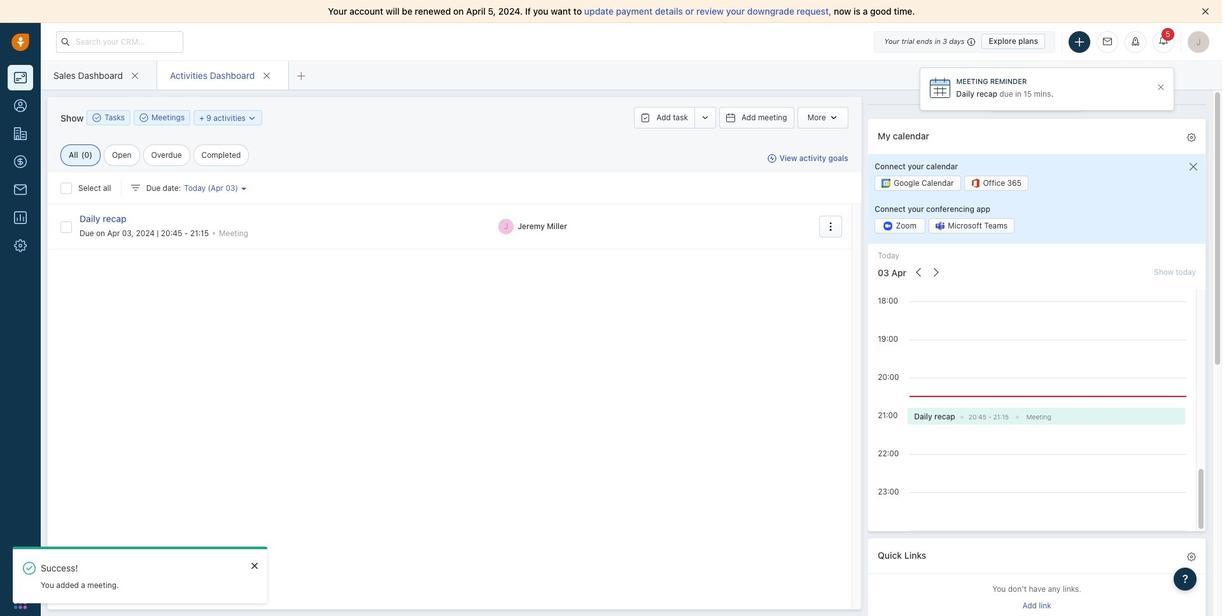 Task type: vqa. For each thing, say whether or not it's contained in the screenshot.
left the J Icon
no



Task type: describe. For each thing, give the bounding box(es) containing it.
1 vertical spatial close image
[[1158, 84, 1165, 90]]

what's new image
[[1131, 37, 1140, 46]]

close image
[[252, 562, 258, 570]]

phone element
[[8, 562, 33, 587]]

Search your CRM... text field
[[56, 31, 183, 53]]



Task type: locate. For each thing, give the bounding box(es) containing it.
down image
[[248, 114, 257, 123]]

phone image
[[14, 568, 27, 581]]

close image
[[1202, 8, 1210, 15], [1158, 84, 1165, 90]]

freshworks switcher image
[[14, 596, 27, 609]]

send email image
[[1103, 38, 1112, 46]]

0 vertical spatial close image
[[1202, 8, 1210, 15]]

1 horizontal spatial close image
[[1202, 8, 1210, 15]]

0 horizontal spatial close image
[[1158, 84, 1165, 90]]



